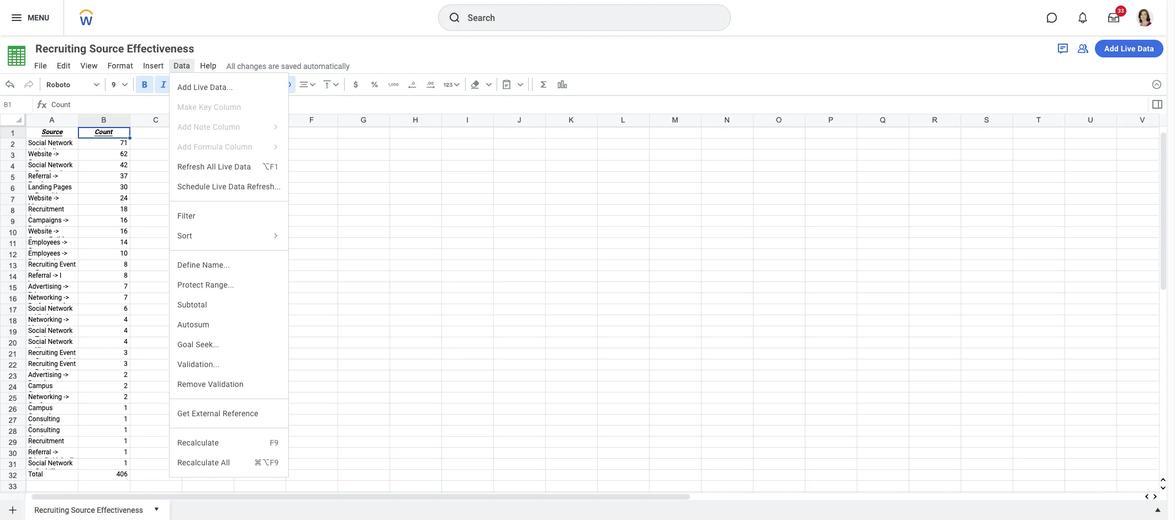 Task type: vqa. For each thing, say whether or not it's contained in the screenshot.
FORMAT at the top of the page
yes



Task type: describe. For each thing, give the bounding box(es) containing it.
menu button
[[0, 0, 64, 35]]

autosum image
[[538, 79, 549, 90]]

activity stream image
[[1056, 42, 1070, 55]]

live for schedule live data refresh...
[[212, 182, 226, 191]]

caret down small image
[[151, 504, 162, 515]]

0 vertical spatial source
[[89, 42, 124, 55]]

add note column menu item
[[170, 117, 289, 137]]

recalculate for recalculate all
[[177, 459, 219, 467]]

external
[[192, 409, 221, 418]]

roboto
[[46, 80, 70, 89]]

text wrap image
[[281, 79, 292, 90]]

chevron right small image for note
[[271, 122, 281, 132]]

0 vertical spatial recruiting
[[35, 42, 86, 55]]

all inside button
[[226, 62, 235, 71]]

automatically
[[303, 62, 350, 71]]

inbox large image
[[1108, 12, 1119, 23]]

seek...
[[196, 340, 219, 349]]

thousands comma image
[[388, 79, 399, 90]]

validation
[[208, 380, 244, 389]]

schedule
[[177, 182, 210, 191]]

all for refresh
[[207, 162, 216, 171]]

italics image
[[158, 79, 169, 90]]

media classroom image
[[1076, 42, 1090, 55]]

refresh
[[177, 162, 205, 171]]

live for add live data
[[1121, 44, 1136, 53]]

add note column
[[177, 123, 240, 131]]

justify image
[[10, 11, 23, 24]]

define name...
[[177, 261, 230, 270]]

⌘⌥f9
[[254, 459, 279, 467]]

recalculate for recalculate
[[177, 439, 219, 448]]

saved
[[281, 62, 301, 71]]

menu item containing recalculate
[[170, 433, 289, 453]]

5 chevron down small image from the left
[[515, 79, 526, 90]]

schedule live data refresh...
[[177, 182, 281, 191]]

live for add live data...
[[194, 83, 208, 92]]

chevron up circle image
[[1151, 79, 1162, 90]]

all changes are saved automatically button
[[222, 61, 350, 71]]

remove
[[177, 380, 206, 389]]

1 recruiting source effectiveness button from the top
[[30, 41, 214, 56]]

chevron down small image inside 9 popup button
[[119, 79, 130, 90]]

9
[[112, 80, 116, 89]]

underline image
[[177, 79, 188, 90]]

eraser image
[[469, 79, 480, 90]]

data inside menu item
[[234, 162, 251, 171]]

help
[[200, 61, 216, 70]]

live inside menu item
[[218, 162, 232, 171]]

remove zero image
[[406, 79, 418, 90]]

align top image
[[321, 79, 332, 90]]

notifications large image
[[1077, 12, 1088, 23]]

numbers image
[[442, 79, 453, 90]]

1 vertical spatial recruiting source effectiveness
[[34, 506, 143, 515]]

caret up image
[[1152, 505, 1164, 516]]

subtotal
[[177, 301, 207, 309]]

recalculate all
[[177, 459, 230, 467]]

format
[[108, 61, 133, 70]]

edit
[[57, 61, 70, 70]]

paste image
[[501, 79, 512, 90]]

filter
[[177, 212, 195, 220]]

column for add note column
[[213, 123, 240, 131]]

name...
[[202, 261, 230, 270]]

autosum
[[177, 320, 209, 329]]

define
[[177, 261, 200, 270]]

add live data...
[[177, 83, 233, 92]]

insert
[[143, 61, 164, 70]]

changes
[[237, 62, 266, 71]]

add for add formula column
[[177, 143, 192, 151]]

data inside the menus "menu bar"
[[174, 61, 190, 70]]

1 chevron down small image from the left
[[451, 79, 462, 90]]

remove validation
[[177, 380, 244, 389]]

key
[[199, 103, 212, 112]]

chart image
[[557, 79, 568, 90]]

add for add note column
[[177, 123, 192, 131]]

make
[[177, 103, 197, 112]]

add formula column
[[177, 143, 252, 151]]

fx image
[[35, 98, 49, 112]]

menu item containing refresh all live data
[[170, 157, 289, 177]]

range...
[[205, 281, 234, 290]]

add for add live data...
[[177, 83, 192, 92]]

get
[[177, 409, 190, 418]]



Task type: locate. For each thing, give the bounding box(es) containing it.
1 recalculate from the top
[[177, 439, 219, 448]]

data up underline image
[[174, 61, 190, 70]]

menu item containing recalculate all
[[170, 453, 289, 473]]

chevron down small image inside roboto popup button
[[91, 79, 102, 90]]

data up 'schedule live data refresh...'
[[234, 162, 251, 171]]

goal seek...
[[177, 340, 219, 349]]

live down refresh all live data
[[212, 182, 226, 191]]

2 menu item from the top
[[170, 433, 289, 453]]

column up 'add note column' menu item
[[214, 103, 241, 112]]

effectiveness up insert
[[127, 42, 194, 55]]

column inside make key column menu item
[[214, 103, 241, 112]]

recruiting up edit
[[35, 42, 86, 55]]

all down formula
[[207, 162, 216, 171]]

add inside button
[[1104, 44, 1119, 53]]

⌥f1
[[262, 162, 279, 171]]

all left changes
[[226, 62, 235, 71]]

protect range...
[[177, 281, 234, 290]]

2 recruiting source effectiveness button from the top
[[30, 501, 148, 518]]

2 vertical spatial chevron right small image
[[271, 231, 281, 241]]

column for add formula column
[[225, 143, 252, 151]]

3 chevron right small image from the top
[[271, 231, 281, 241]]

1 vertical spatial all
[[207, 162, 216, 171]]

1 menu item from the top
[[170, 157, 289, 177]]

chevron right small image inside 'add note column' menu item
[[271, 122, 281, 132]]

formula
[[194, 143, 223, 151]]

2 vertical spatial column
[[225, 143, 252, 151]]

live inside button
[[1121, 44, 1136, 53]]

live
[[1121, 44, 1136, 53], [194, 83, 208, 92], [218, 162, 232, 171], [212, 182, 226, 191]]

effectiveness left caret down small image
[[97, 506, 143, 515]]

roboto button
[[43, 76, 103, 93]]

1 vertical spatial source
[[71, 506, 95, 515]]

get external reference
[[177, 409, 258, 418]]

formula editor image
[[1151, 98, 1164, 111]]

2 chevron down small image from the left
[[119, 79, 130, 90]]

recruiting
[[35, 42, 86, 55], [34, 506, 69, 515]]

add footer ws image
[[7, 505, 18, 516]]

toolbar container region
[[0, 73, 1147, 96]]

recruiting source effectiveness button
[[30, 41, 214, 56], [30, 501, 148, 518]]

33
[[1118, 8, 1124, 14]]

0 vertical spatial all
[[226, 62, 235, 71]]

1 vertical spatial chevron right small image
[[271, 142, 281, 152]]

add
[[1104, 44, 1119, 53], [177, 83, 192, 92], [177, 123, 192, 131], [177, 143, 192, 151]]

column down 'add note column' menu item
[[225, 143, 252, 151]]

recruiting source effectiveness
[[35, 42, 194, 55], [34, 506, 143, 515]]

menus menu bar
[[29, 58, 222, 75]]

are
[[268, 62, 279, 71]]

add left note
[[177, 123, 192, 131]]

add live data button
[[1095, 40, 1164, 57]]

live up 'schedule live data refresh...'
[[218, 162, 232, 171]]

make key column
[[177, 103, 241, 112]]

1 chevron right small image from the top
[[271, 122, 281, 132]]

sort menu item
[[170, 226, 289, 246]]

1 chevron down small image from the left
[[91, 79, 102, 90]]

recalculate up recalculate all
[[177, 439, 219, 448]]

recalculate down external
[[177, 459, 219, 467]]

None text field
[[1, 97, 33, 113]]

0 vertical spatial recalculate
[[177, 439, 219, 448]]

column inside the add formula column menu item
[[225, 143, 252, 151]]

data inside add live data button
[[1138, 44, 1154, 53]]

protect
[[177, 281, 203, 290]]

live right underline image
[[194, 83, 208, 92]]

0 vertical spatial chevron right small image
[[271, 122, 281, 132]]

Formula Bar text field
[[49, 97, 1147, 113]]

profile logan mcneil image
[[1136, 9, 1154, 29]]

3 menu item from the top
[[170, 453, 289, 473]]

chevron down small image left 9
[[91, 79, 102, 90]]

Search Workday  search field
[[468, 6, 707, 30]]

column for make key column
[[214, 103, 241, 112]]

chevron right small image inside the add formula column menu item
[[271, 142, 281, 152]]

live down 33 button
[[1121, 44, 1136, 53]]

data left 'refresh...'
[[228, 182, 245, 191]]

menu
[[28, 13, 49, 22]]

menu item up 'schedule live data refresh...'
[[170, 157, 289, 177]]

1 vertical spatial recruiting source effectiveness button
[[30, 501, 148, 518]]

column inside 'add note column' menu item
[[213, 123, 240, 131]]

chevron right small image
[[271, 122, 281, 132], [271, 142, 281, 152], [271, 231, 281, 241]]

data menu
[[169, 72, 289, 478]]

chevron down small image right eraser icon
[[483, 79, 494, 90]]

add up make
[[177, 83, 192, 92]]

1 vertical spatial recalculate
[[177, 459, 219, 467]]

4 chevron down small image from the left
[[330, 79, 341, 90]]

1 horizontal spatial chevron down small image
[[483, 79, 494, 90]]

2 chevron right small image from the top
[[271, 142, 281, 152]]

chevron down small image left "dollar sign" image at the top
[[330, 79, 341, 90]]

1 vertical spatial column
[[213, 123, 240, 131]]

chevron down small image left align top image
[[307, 79, 318, 90]]

search image
[[448, 11, 461, 24]]

goal
[[177, 340, 194, 349]]

0 vertical spatial recruiting source effectiveness
[[35, 42, 194, 55]]

column
[[214, 103, 241, 112], [213, 123, 240, 131], [225, 143, 252, 151]]

add for add live data
[[1104, 44, 1119, 53]]

f9
[[270, 439, 279, 448]]

dollar sign image
[[350, 79, 361, 90]]

percentage image
[[369, 79, 380, 90]]

refresh all live data
[[177, 162, 251, 171]]

recalculate
[[177, 439, 219, 448], [177, 459, 219, 467]]

add zero image
[[425, 79, 436, 90]]

chevron right small image for formula
[[271, 142, 281, 152]]

all
[[226, 62, 235, 71], [207, 162, 216, 171], [221, 459, 230, 467]]

chevron down small image left eraser icon
[[451, 79, 462, 90]]

menu item down f9
[[170, 453, 289, 473]]

9 button
[[108, 76, 131, 93]]

add up refresh
[[177, 143, 192, 151]]

data
[[1138, 44, 1154, 53], [174, 61, 190, 70], [234, 162, 251, 171], [228, 182, 245, 191]]

3 chevron down small image from the left
[[307, 79, 318, 90]]

all for recalculate
[[221, 459, 230, 467]]

chevron down small image right paste image
[[515, 79, 526, 90]]

effectiveness
[[127, 42, 194, 55], [97, 506, 143, 515]]

validation...
[[177, 360, 220, 369]]

chevron down small image
[[451, 79, 462, 90], [483, 79, 494, 90]]

reference
[[223, 409, 258, 418]]

0 vertical spatial recruiting source effectiveness button
[[30, 41, 214, 56]]

0 vertical spatial effectiveness
[[127, 42, 194, 55]]

file
[[34, 61, 47, 70]]

0 vertical spatial column
[[214, 103, 241, 112]]

add formula column menu item
[[170, 137, 289, 157]]

column up the add formula column menu item on the left top of page
[[213, 123, 240, 131]]

data down profile logan mcneil icon
[[1138, 44, 1154, 53]]

0 horizontal spatial chevron down small image
[[451, 79, 462, 90]]

menu item
[[170, 157, 289, 177], [170, 433, 289, 453], [170, 453, 289, 473]]

33 button
[[1102, 6, 1127, 30]]

make key column menu item
[[170, 97, 289, 117]]

chevron right small image inside sort menu item
[[271, 231, 281, 241]]

grid
[[0, 114, 1175, 520]]

chevron down small image
[[91, 79, 102, 90], [119, 79, 130, 90], [307, 79, 318, 90], [330, 79, 341, 90], [515, 79, 526, 90]]

undo l image
[[4, 79, 15, 90]]

add live data
[[1104, 44, 1154, 53]]

1 vertical spatial recruiting
[[34, 506, 69, 515]]

recruiting right add footer ws icon
[[34, 506, 69, 515]]

1 vertical spatial effectiveness
[[97, 506, 143, 515]]

2 vertical spatial all
[[221, 459, 230, 467]]

menu item down get external reference
[[170, 433, 289, 453]]

2 recalculate from the top
[[177, 459, 219, 467]]

note
[[194, 123, 211, 131]]

all left ⌘⌥f9
[[221, 459, 230, 467]]

align center image
[[298, 79, 309, 90]]

bold image
[[139, 79, 150, 90]]

2 chevron down small image from the left
[[483, 79, 494, 90]]

sort
[[177, 231, 192, 240]]

add right media classroom icon
[[1104, 44, 1119, 53]]

data...
[[210, 83, 233, 92]]

all changes are saved automatically
[[226, 62, 350, 71]]

view
[[80, 61, 98, 70]]

source
[[89, 42, 124, 55], [71, 506, 95, 515]]

chevron down small image right 9
[[119, 79, 130, 90]]

refresh...
[[247, 182, 281, 191]]



